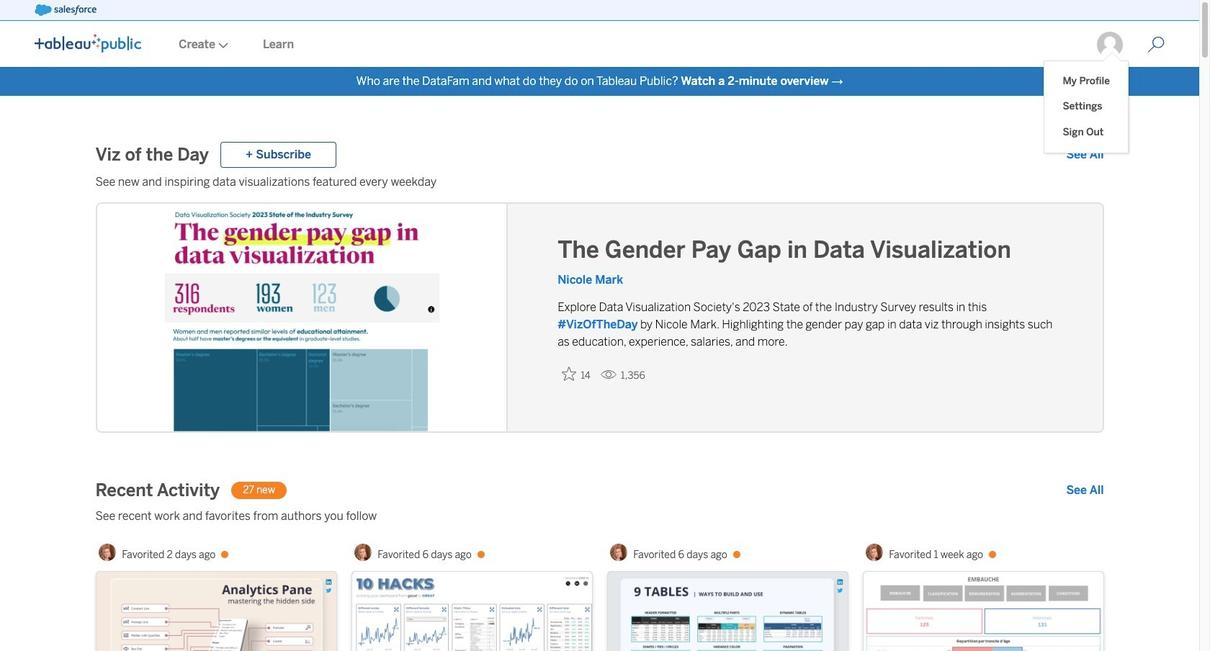 Task type: vqa. For each thing, say whether or not it's contained in the screenshot.
4th Workbook thumbnail
yes



Task type: locate. For each thing, give the bounding box(es) containing it.
salesforce logo image
[[35, 4, 96, 16]]

tableau public viz of the day image
[[97, 204, 508, 434]]

2 workbook thumbnail image from the left
[[352, 572, 592, 651]]

workbook thumbnail image for 1st angela drucioc image
[[96, 572, 336, 651]]

recent activity heading
[[95, 479, 220, 502]]

see all recent activity element
[[1067, 482, 1104, 499]]

1 horizontal spatial angela drucioc image
[[866, 544, 884, 561]]

0 horizontal spatial angela drucioc image
[[99, 544, 116, 561]]

1 horizontal spatial angela drucioc image
[[355, 544, 372, 561]]

4 workbook thumbnail image from the left
[[864, 572, 1103, 651]]

angela drucioc image
[[610, 544, 628, 561], [866, 544, 884, 561]]

angela drucioc image
[[99, 544, 116, 561], [355, 544, 372, 561]]

dialog
[[1045, 52, 1128, 153]]

see recent work and favorites from authors you follow element
[[95, 508, 1104, 525]]

tara.schultz image
[[1096, 30, 1125, 59]]

list options menu
[[1045, 61, 1128, 153]]

1 workbook thumbnail image from the left
[[96, 572, 336, 651]]

0 horizontal spatial angela drucioc image
[[610, 544, 628, 561]]

3 workbook thumbnail image from the left
[[608, 572, 848, 651]]

workbook thumbnail image for 1st angela drucioc icon from left
[[608, 572, 848, 651]]

workbook thumbnail image
[[96, 572, 336, 651], [352, 572, 592, 651], [608, 572, 848, 651], [864, 572, 1103, 651]]

see new and inspiring data visualizations featured every weekday element
[[95, 174, 1104, 191]]



Task type: describe. For each thing, give the bounding box(es) containing it.
1 angela drucioc image from the left
[[610, 544, 628, 561]]

viz of the day heading
[[95, 143, 209, 166]]

2 angela drucioc image from the left
[[355, 544, 372, 561]]

Add Favorite button
[[558, 362, 595, 386]]

go to search image
[[1130, 36, 1182, 53]]

logo image
[[35, 34, 141, 53]]

1 angela drucioc image from the left
[[99, 544, 116, 561]]

add favorite image
[[562, 367, 576, 381]]

workbook thumbnail image for second angela drucioc icon from the left
[[864, 572, 1103, 651]]

workbook thumbnail image for 2nd angela drucioc image from the left
[[352, 572, 592, 651]]

2 angela drucioc image from the left
[[866, 544, 884, 561]]

see all viz of the day element
[[1067, 146, 1104, 164]]



